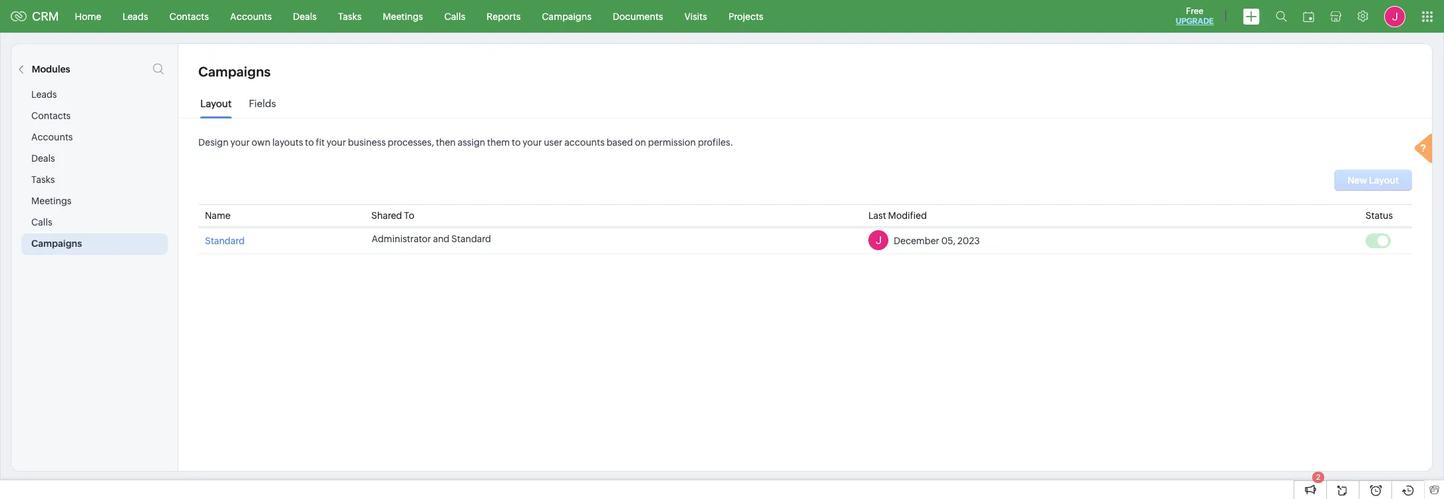 Task type: describe. For each thing, give the bounding box(es) containing it.
standard link
[[205, 234, 245, 246]]

2 your from the left
[[327, 137, 346, 148]]

profile image
[[1385, 6, 1406, 27]]

accounts
[[565, 137, 605, 148]]

then
[[436, 137, 456, 148]]

name
[[205, 210, 231, 221]]

1 vertical spatial leads
[[31, 89, 57, 100]]

shared
[[372, 210, 402, 221]]

fit
[[316, 137, 325, 148]]

free upgrade
[[1176, 6, 1215, 26]]

2023
[[958, 236, 980, 246]]

create menu image
[[1244, 8, 1260, 24]]

accounts link
[[220, 0, 283, 32]]

leads link
[[112, 0, 159, 32]]

1 to from the left
[[305, 137, 314, 148]]

december
[[894, 236, 940, 246]]

1 horizontal spatial standard
[[452, 234, 491, 244]]

status
[[1366, 210, 1394, 221]]

december 05, 2023
[[894, 236, 980, 246]]

design your own layouts to fit your business processes, then assign them to your user accounts based on permission profiles.
[[198, 137, 734, 148]]

last
[[869, 210, 887, 221]]

assign
[[458, 137, 486, 148]]

0 horizontal spatial standard
[[205, 236, 245, 246]]

2 to from the left
[[512, 137, 521, 148]]

administrator and standard
[[372, 234, 491, 244]]

shared to
[[372, 210, 415, 221]]

search element
[[1268, 0, 1296, 33]]

1 vertical spatial contacts
[[31, 111, 71, 121]]

tasks link
[[328, 0, 372, 32]]

home link
[[64, 0, 112, 32]]

search image
[[1276, 11, 1288, 22]]

0 horizontal spatial deals
[[31, 153, 55, 164]]

leads inside leads link
[[123, 11, 148, 22]]

administrator
[[372, 234, 431, 244]]

user
[[544, 137, 563, 148]]

1 horizontal spatial contacts
[[170, 11, 209, 22]]

05,
[[942, 236, 956, 246]]

documents link
[[602, 0, 674, 32]]

calendar image
[[1304, 11, 1315, 22]]

3 your from the left
[[523, 137, 542, 148]]

1 horizontal spatial meetings
[[383, 11, 423, 22]]

based
[[607, 137, 633, 148]]

modified
[[889, 210, 927, 221]]

1 your from the left
[[231, 137, 250, 148]]

permission
[[648, 137, 696, 148]]

own
[[252, 137, 271, 148]]

projects link
[[718, 0, 775, 32]]

documents
[[613, 11, 663, 22]]



Task type: locate. For each thing, give the bounding box(es) containing it.
0 vertical spatial deals
[[293, 11, 317, 22]]

free
[[1187, 6, 1204, 16]]

0 vertical spatial tasks
[[338, 11, 362, 22]]

0 vertical spatial contacts
[[170, 11, 209, 22]]

visits
[[685, 11, 708, 22]]

leads
[[123, 11, 148, 22], [31, 89, 57, 100]]

1 horizontal spatial deals
[[293, 11, 317, 22]]

to right them
[[512, 137, 521, 148]]

your right "fit"
[[327, 137, 346, 148]]

create menu element
[[1236, 0, 1268, 32]]

2 horizontal spatial your
[[523, 137, 542, 148]]

1 horizontal spatial calls
[[445, 11, 466, 22]]

contacts right leads link
[[170, 11, 209, 22]]

0 horizontal spatial meetings
[[31, 196, 72, 206]]

visits link
[[674, 0, 718, 32]]

processes,
[[388, 137, 434, 148]]

accounts
[[230, 11, 272, 22], [31, 132, 73, 142]]

layout
[[200, 98, 232, 109]]

standard
[[452, 234, 491, 244], [205, 236, 245, 246]]

profiles.
[[698, 137, 734, 148]]

leads right 'home'
[[123, 11, 148, 22]]

projects
[[729, 11, 764, 22]]

layout link
[[200, 98, 232, 119]]

0 horizontal spatial campaigns
[[31, 238, 82, 249]]

None button
[[1335, 170, 1413, 191]]

to
[[404, 210, 415, 221]]

2
[[1317, 473, 1321, 481]]

reports
[[487, 11, 521, 22]]

reports link
[[476, 0, 532, 32]]

1 vertical spatial tasks
[[31, 174, 55, 185]]

fields
[[249, 98, 276, 109]]

deals link
[[283, 0, 328, 32]]

tasks
[[338, 11, 362, 22], [31, 174, 55, 185]]

to
[[305, 137, 314, 148], [512, 137, 521, 148]]

upgrade
[[1176, 17, 1215, 26]]

1 vertical spatial accounts
[[31, 132, 73, 142]]

to left "fit"
[[305, 137, 314, 148]]

your
[[231, 137, 250, 148], [327, 137, 346, 148], [523, 137, 542, 148]]

0 vertical spatial calls
[[445, 11, 466, 22]]

last modified
[[869, 210, 927, 221]]

contacts down modules
[[31, 111, 71, 121]]

1 horizontal spatial leads
[[123, 11, 148, 22]]

2 horizontal spatial campaigns
[[542, 11, 592, 22]]

contacts link
[[159, 0, 220, 32]]

1 vertical spatial meetings
[[31, 196, 72, 206]]

layouts
[[272, 137, 303, 148]]

campaigns
[[542, 11, 592, 22], [198, 64, 271, 79], [31, 238, 82, 249]]

1 vertical spatial campaigns
[[198, 64, 271, 79]]

0 horizontal spatial to
[[305, 137, 314, 148]]

calls
[[445, 11, 466, 22], [31, 217, 52, 228]]

modules
[[32, 64, 70, 75]]

0 vertical spatial campaigns
[[542, 11, 592, 22]]

your left the own
[[231, 137, 250, 148]]

design
[[198, 137, 229, 148]]

1 horizontal spatial accounts
[[230, 11, 272, 22]]

standard down name
[[205, 236, 245, 246]]

0 vertical spatial meetings
[[383, 11, 423, 22]]

campaigns link
[[532, 0, 602, 32]]

0 horizontal spatial accounts
[[31, 132, 73, 142]]

them
[[487, 137, 510, 148]]

crm link
[[11, 9, 59, 23]]

0 horizontal spatial calls
[[31, 217, 52, 228]]

deals
[[293, 11, 317, 22], [31, 153, 55, 164]]

0 horizontal spatial contacts
[[31, 111, 71, 121]]

profile element
[[1377, 0, 1414, 32]]

1 vertical spatial deals
[[31, 153, 55, 164]]

crm
[[32, 9, 59, 23]]

2 vertical spatial campaigns
[[31, 238, 82, 249]]

1 vertical spatial calls
[[31, 217, 52, 228]]

1 horizontal spatial to
[[512, 137, 521, 148]]

1 horizontal spatial campaigns
[[198, 64, 271, 79]]

home
[[75, 11, 101, 22]]

meetings
[[383, 11, 423, 22], [31, 196, 72, 206]]

business
[[348, 137, 386, 148]]

calls link
[[434, 0, 476, 32]]

1 horizontal spatial your
[[327, 137, 346, 148]]

on
[[635, 137, 647, 148]]

fields link
[[249, 98, 276, 119]]

1 horizontal spatial tasks
[[338, 11, 362, 22]]

0 horizontal spatial your
[[231, 137, 250, 148]]

0 vertical spatial accounts
[[230, 11, 272, 22]]

0 horizontal spatial tasks
[[31, 174, 55, 185]]

leads down modules
[[31, 89, 57, 100]]

0 horizontal spatial leads
[[31, 89, 57, 100]]

contacts
[[170, 11, 209, 22], [31, 111, 71, 121]]

and
[[433, 234, 450, 244]]

your left user in the left top of the page
[[523, 137, 542, 148]]

0 vertical spatial leads
[[123, 11, 148, 22]]

meetings link
[[372, 0, 434, 32]]

standard right 'and'
[[452, 234, 491, 244]]



Task type: vqa. For each thing, say whether or not it's contained in the screenshot.
Profile element
yes



